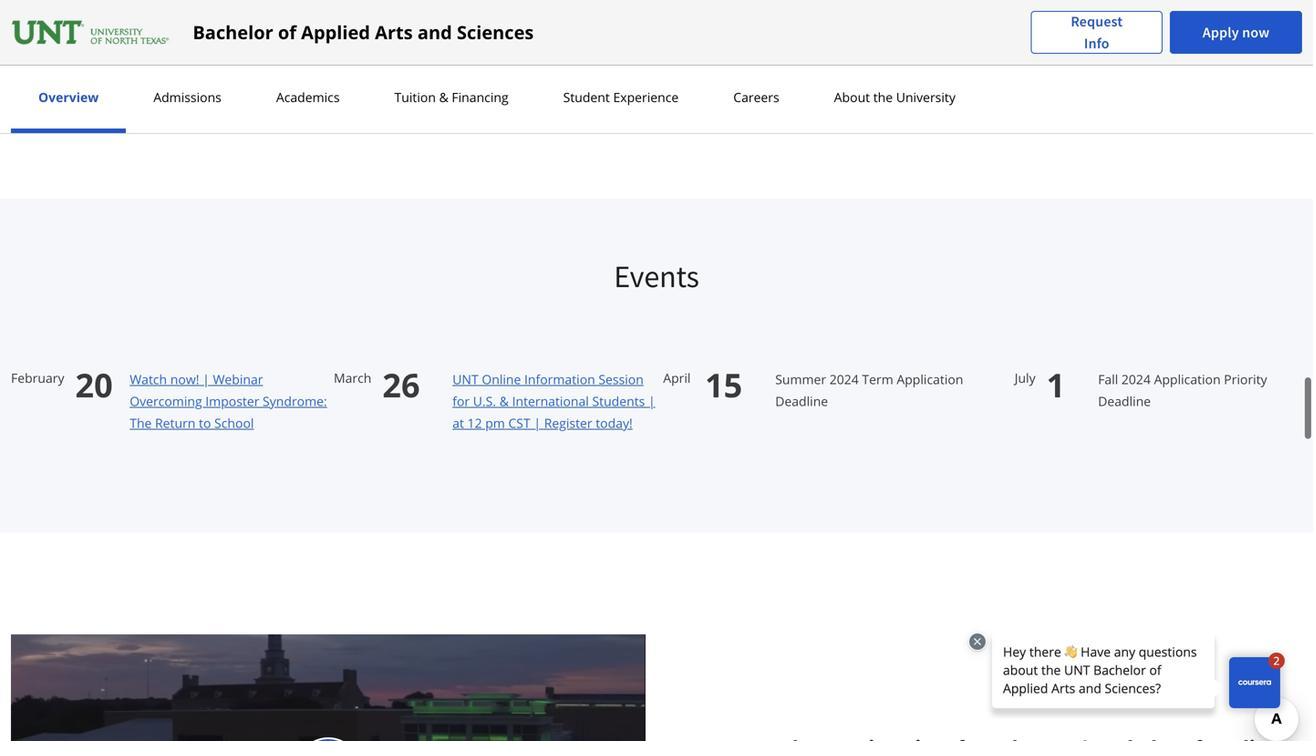 Task type: vqa. For each thing, say whether or not it's contained in the screenshot.
Careers
yes



Task type: describe. For each thing, give the bounding box(es) containing it.
2024 for 15
[[830, 371, 859, 388]]

the
[[130, 415, 152, 432]]

unt online information session for u.s. & international students | at 12 pm cst | register today! link
[[453, 371, 656, 432]]

request info
[[1072, 12, 1124, 52]]

learn
[[11, 12, 48, 30]]

unt
[[453, 371, 479, 388]]

webinar
[[213, 371, 263, 388]]

apply now button
[[1171, 11, 1303, 54]]

and
[[418, 20, 452, 45]]

cst
[[509, 415, 531, 432]]

2024 for 1
[[1122, 371, 1152, 388]]

school
[[214, 415, 254, 432]]

to
[[199, 415, 211, 432]]

admissions link
[[148, 89, 227, 106]]

april
[[664, 370, 694, 387]]

26
[[383, 363, 420, 407]]

careers link
[[728, 89, 785, 106]]

overview
[[38, 89, 99, 106]]

apply
[[1203, 23, 1240, 42]]

request info button
[[1031, 10, 1164, 54]]

learn more about student experience link
[[11, 12, 253, 30]]

application inside fall 2024 application priority deadline
[[1155, 371, 1222, 388]]

now!
[[170, 371, 199, 388]]

about
[[835, 89, 871, 106]]

bachelor of applied arts and sciences
[[193, 20, 534, 45]]

imposter
[[206, 393, 260, 410]]

application inside summer 2024 term application deadline
[[897, 371, 964, 388]]

overcoming
[[130, 393, 202, 410]]

deadline for 15
[[776, 393, 829, 410]]

15
[[705, 363, 743, 407]]

info
[[1085, 34, 1110, 52]]

pm
[[486, 415, 505, 432]]

syndrome:
[[263, 393, 327, 410]]

today!
[[596, 415, 633, 432]]

admissions
[[154, 89, 222, 106]]

students
[[593, 393, 645, 410]]

academics link
[[271, 89, 345, 106]]

watch now! | webinar overcoming imposter syndrome: the return to school link
[[130, 371, 327, 432]]

0 vertical spatial &
[[439, 89, 449, 106]]

more
[[50, 12, 84, 30]]

return
[[155, 415, 196, 432]]

request
[[1072, 12, 1124, 31]]

apply now
[[1203, 23, 1271, 42]]

online
[[482, 371, 521, 388]]

2 horizontal spatial |
[[649, 393, 656, 410]]

events
[[614, 257, 700, 296]]

learn more about student experience
[[11, 12, 253, 30]]

february
[[11, 370, 64, 387]]

student experience
[[564, 89, 679, 106]]

unt online information session for u.s. & international students | at 12 pm cst | register today!
[[453, 371, 656, 432]]

1 vertical spatial experience
[[614, 89, 679, 106]]

u.s.
[[473, 393, 496, 410]]

applied
[[301, 20, 370, 45]]



Task type: locate. For each thing, give the bounding box(es) containing it.
international
[[512, 393, 589, 410]]

2 application from the left
[[1155, 371, 1222, 388]]

2 deadline from the left
[[1099, 393, 1152, 410]]

tuition
[[395, 89, 436, 106]]

| inside watch now! | webinar overcoming imposter syndrome: the return to school
[[203, 371, 210, 388]]

about
[[87, 12, 125, 30]]

register
[[544, 415, 593, 432]]

0 horizontal spatial &
[[439, 89, 449, 106]]

1 horizontal spatial &
[[500, 393, 509, 410]]

2024 inside summer 2024 term application deadline
[[830, 371, 859, 388]]

overview link
[[33, 89, 104, 106]]

careers
[[734, 89, 780, 106]]

& right tuition
[[439, 89, 449, 106]]

1 horizontal spatial student
[[564, 89, 610, 106]]

2024 right fall
[[1122, 371, 1152, 388]]

1 application from the left
[[897, 371, 964, 388]]

0 vertical spatial student
[[128, 12, 180, 30]]

deadline
[[776, 393, 829, 410], [1099, 393, 1152, 410]]

bachelor
[[193, 20, 273, 45]]

& inside unt online information session for u.s. & international students | at 12 pm cst | register today!
[[500, 393, 509, 410]]

|
[[203, 371, 210, 388], [649, 393, 656, 410], [534, 415, 541, 432]]

2024
[[830, 371, 859, 388], [1122, 371, 1152, 388]]

1 vertical spatial |
[[649, 393, 656, 410]]

academics
[[276, 89, 340, 106]]

deadline for 1
[[1099, 393, 1152, 410]]

2 vertical spatial |
[[534, 415, 541, 432]]

now
[[1243, 23, 1271, 42]]

deadline down summer
[[776, 393, 829, 410]]

1 2024 from the left
[[830, 371, 859, 388]]

1 horizontal spatial |
[[534, 415, 541, 432]]

march
[[334, 370, 372, 387]]

watch now! | webinar overcoming imposter syndrome: the return to school
[[130, 371, 327, 432]]

& right u.s.
[[500, 393, 509, 410]]

of
[[278, 20, 297, 45]]

2024 left term
[[830, 371, 859, 388]]

| right cst
[[534, 415, 541, 432]]

tuition & financing
[[395, 89, 509, 106]]

deadline inside fall 2024 application priority deadline
[[1099, 393, 1152, 410]]

12
[[468, 415, 482, 432]]

arts
[[375, 20, 413, 45]]

| right now!
[[203, 371, 210, 388]]

0 horizontal spatial |
[[203, 371, 210, 388]]

learn more about university of north texas' bachelor of applied arts and sciences degree image
[[11, 635, 646, 742]]

session
[[599, 371, 644, 388]]

2024 inside fall 2024 application priority deadline
[[1122, 371, 1152, 388]]

about the university link
[[829, 89, 962, 106]]

&
[[439, 89, 449, 106], [500, 393, 509, 410]]

information
[[525, 371, 596, 388]]

fall
[[1099, 371, 1119, 388]]

1 vertical spatial &
[[500, 393, 509, 410]]

financing
[[452, 89, 509, 106]]

term
[[863, 371, 894, 388]]

student experience link
[[558, 89, 685, 106]]

1 vertical spatial student
[[564, 89, 610, 106]]

| right students
[[649, 393, 656, 410]]

application
[[897, 371, 964, 388], [1155, 371, 1222, 388]]

1 horizontal spatial application
[[1155, 371, 1222, 388]]

university of north texas image
[[11, 18, 171, 47]]

deadline down fall
[[1099, 393, 1152, 410]]

july
[[1015, 370, 1036, 387]]

1 horizontal spatial 2024
[[1122, 371, 1152, 388]]

1 horizontal spatial deadline
[[1099, 393, 1152, 410]]

0 vertical spatial experience
[[183, 12, 253, 30]]

summer
[[776, 371, 827, 388]]

the
[[874, 89, 893, 106]]

fall 2024 application priority deadline
[[1099, 371, 1268, 410]]

for
[[453, 393, 470, 410]]

0 horizontal spatial 2024
[[830, 371, 859, 388]]

priority
[[1225, 371, 1268, 388]]

0 horizontal spatial experience
[[183, 12, 253, 30]]

0 vertical spatial |
[[203, 371, 210, 388]]

deadline inside summer 2024 term application deadline
[[776, 393, 829, 410]]

1 deadline from the left
[[776, 393, 829, 410]]

0 horizontal spatial student
[[128, 12, 180, 30]]

university
[[897, 89, 956, 106]]

tuition & financing link
[[389, 89, 514, 106]]

watch
[[130, 371, 167, 388]]

experience
[[183, 12, 253, 30], [614, 89, 679, 106]]

at
[[453, 415, 464, 432]]

2 2024 from the left
[[1122, 371, 1152, 388]]

20
[[75, 363, 113, 407]]

0 horizontal spatial application
[[897, 371, 964, 388]]

about the university
[[835, 89, 956, 106]]

summer 2024 term application deadline
[[776, 371, 964, 410]]

application right term
[[897, 371, 964, 388]]

sciences
[[457, 20, 534, 45]]

0 horizontal spatial deadline
[[776, 393, 829, 410]]

1
[[1047, 363, 1066, 407]]

application left 'priority'
[[1155, 371, 1222, 388]]

1 horizontal spatial experience
[[614, 89, 679, 106]]

student
[[128, 12, 180, 30], [564, 89, 610, 106]]



